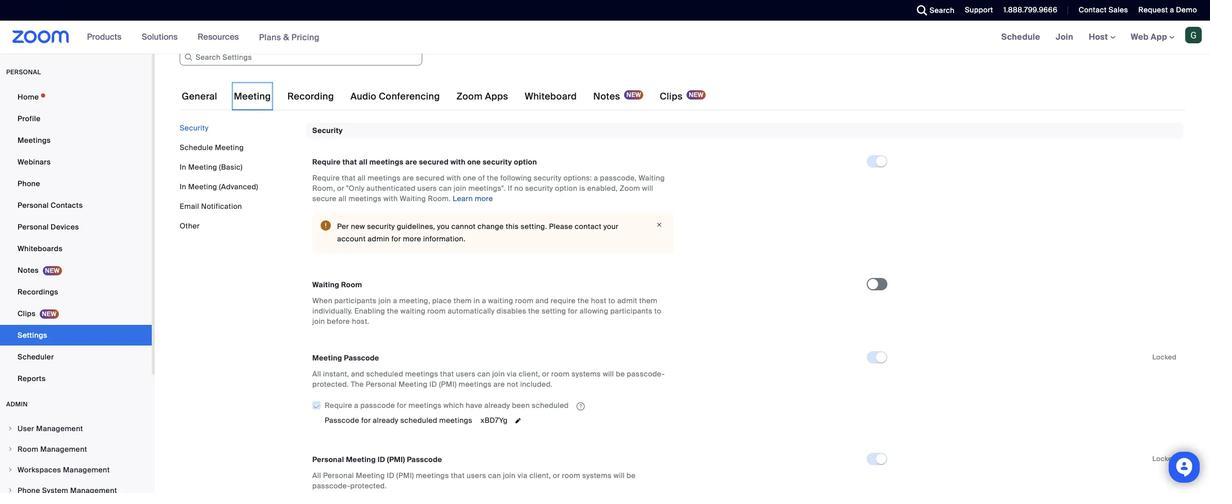 Task type: describe. For each thing, give the bounding box(es) containing it.
admin
[[368, 235, 390, 244]]

2 them from the left
[[640, 297, 658, 306]]

scheduled for passcode for already scheduled meetings
[[401, 416, 438, 426]]

1 them from the left
[[454, 297, 472, 306]]

other link
[[180, 222, 200, 231]]

personal menu menu
[[0, 87, 152, 390]]

a inside require that all meetings are secured with one of the following security options: a passcode, waiting room, or "only authenticated users can join meetings". if no security option is enabled, zoom will secure all meetings with waiting room.
[[594, 174, 598, 183]]

locked for be
[[1153, 455, 1177, 464]]

enabled,
[[587, 184, 618, 193]]

per new security guidelines, you cannot change this setting. please contact your account admin for more information. alert
[[312, 212, 674, 254]]

the right enabling
[[387, 307, 399, 316]]

room management menu item
[[0, 440, 152, 460]]

learn more about require a passcode for meetings which have already been scheduled image
[[574, 402, 588, 411]]

room,
[[312, 184, 335, 193]]

is
[[580, 184, 586, 193]]

personal inside the all personal meeting id (pmi) meetings that users can join via client, or room systems will be passcode-protected.
[[323, 472, 354, 481]]

2 vertical spatial with
[[384, 194, 398, 204]]

require for require that all meetings are secured with one of the following security options: a passcode, waiting room, or "only authenticated users can join meetings". if no security option is enabled, zoom will secure all meetings with waiting room.
[[312, 174, 340, 183]]

contact
[[575, 222, 602, 232]]

0 vertical spatial more
[[475, 194, 493, 204]]

no
[[515, 184, 523, 193]]

0 horizontal spatial security
[[180, 123, 209, 133]]

workspaces management menu item
[[0, 461, 152, 480]]

product information navigation
[[79, 21, 327, 54]]

are inside all instant, and scheduled meetings that users can join via client, or room systems will be passcode- protected. the personal meeting id (pmi) meetings are not included.
[[494, 380, 505, 390]]

already inside require a passcode for meetings which have already been scheduled application
[[485, 402, 510, 411]]

this
[[506, 222, 519, 232]]

admin
[[6, 401, 28, 409]]

web app button
[[1131, 32, 1175, 42]]

0 vertical spatial option
[[514, 158, 537, 167]]

other
[[180, 222, 200, 231]]

in for in meeting (advanced)
[[180, 182, 186, 192]]

be inside all instant, and scheduled meetings that users can join via client, or room systems will be passcode- protected. the personal meeting id (pmi) meetings are not included.
[[616, 370, 625, 379]]

security right no
[[525, 184, 553, 193]]

can inside the all personal meeting id (pmi) meetings that users can join via client, or room systems will be passcode-protected.
[[488, 472, 501, 481]]

workspaces
[[18, 466, 61, 475]]

are for security
[[405, 158, 417, 167]]

change
[[478, 222, 504, 232]]

one for security
[[468, 158, 481, 167]]

email
[[180, 202, 199, 211]]

right image for workspaces management
[[7, 467, 13, 474]]

audio
[[351, 90, 377, 103]]

your
[[604, 222, 619, 232]]

2 vertical spatial passcode
[[407, 456, 442, 465]]

via inside all instant, and scheduled meetings that users can join via client, or room systems will be passcode- protected. the personal meeting id (pmi) meetings are not included.
[[507, 370, 517, 379]]

schedule meeting
[[180, 143, 244, 152]]

a left demo
[[1170, 5, 1175, 14]]

all for all personal meeting id (pmi) meetings that users can join via client, or room systems will be passcode-protected.
[[312, 472, 321, 481]]

users inside require that all meetings are secured with one of the following security options: a passcode, waiting room, or "only authenticated users can join meetings". if no security option is enabled, zoom will secure all meetings with waiting room.
[[418, 184, 437, 193]]

search
[[930, 6, 955, 15]]

users inside all instant, and scheduled meetings that users can join via client, or room systems will be passcode- protected. the personal meeting id (pmi) meetings are not included.
[[456, 370, 476, 379]]

personal
[[6, 68, 41, 76]]

scheduler
[[18, 353, 54, 362]]

products button
[[87, 21, 126, 54]]

join
[[1056, 32, 1074, 42]]

edit password for meetings which have already been scheduled image
[[512, 416, 524, 427]]

settings
[[18, 331, 47, 340]]

personal meeting id (pmi) passcode
[[312, 456, 442, 465]]

in meeting (advanced)
[[180, 182, 258, 192]]

and inside all instant, and scheduled meetings that users can join via client, or room systems will be passcode- protected. the personal meeting id (pmi) meetings are not included.
[[351, 370, 364, 379]]

&
[[283, 32, 289, 43]]

personal devices link
[[0, 217, 152, 238]]

search button
[[909, 0, 958, 21]]

meeting,
[[399, 297, 430, 306]]

protected. inside all instant, and scheduled meetings that users can join via client, or room systems will be passcode- protected. the personal meeting id (pmi) meetings are not included.
[[312, 380, 349, 390]]

1.888.799.9666 button up schedule link
[[1004, 5, 1058, 14]]

meetings inside the all personal meeting id (pmi) meetings that users can join via client, or room systems will be passcode-protected.
[[416, 472, 449, 481]]

a right "in"
[[482, 297, 486, 306]]

profile picture image
[[1186, 27, 1202, 43]]

reports
[[18, 374, 46, 384]]

in
[[474, 297, 480, 306]]

allowing
[[580, 307, 609, 316]]

meeting passcode
[[312, 354, 379, 363]]

(advanced)
[[219, 182, 258, 192]]

web
[[1131, 32, 1149, 42]]

learn
[[453, 194, 473, 204]]

or inside all instant, and scheduled meetings that users can join via client, or room systems will be passcode- protected. the personal meeting id (pmi) meetings are not included.
[[542, 370, 550, 379]]

in meeting (advanced) link
[[180, 182, 258, 192]]

learn more link
[[453, 194, 493, 204]]

plans & pricing
[[259, 32, 320, 43]]

2 vertical spatial all
[[339, 194, 347, 204]]

the up allowing
[[578, 297, 589, 306]]

phone
[[18, 179, 40, 189]]

room inside security element
[[341, 281, 362, 290]]

notes inside tabs of my account settings page tab list
[[594, 90, 621, 103]]

in for in meeting (basic)
[[180, 163, 186, 172]]

passcode
[[360, 402, 395, 411]]

1 vertical spatial (pmi)
[[387, 456, 405, 465]]

clips link
[[0, 304, 152, 324]]

right image for user management
[[7, 426, 13, 432]]

resources button
[[198, 21, 244, 54]]

contact
[[1079, 5, 1107, 14]]

that inside require that all meetings are secured with one of the following security options: a passcode, waiting room, or "only authenticated users can join meetings". if no security option is enabled, zoom will secure all meetings with waiting room.
[[342, 174, 356, 183]]

or inside require that all meetings are secured with one of the following security options: a passcode, waiting room, or "only authenticated users can join meetings". if no security option is enabled, zoom will secure all meetings with waiting room.
[[337, 184, 345, 193]]

"only
[[346, 184, 365, 193]]

passcode- inside all instant, and scheduled meetings that users can join via client, or room systems will be passcode- protected. the personal meeting id (pmi) meetings are not included.
[[627, 370, 665, 379]]

id inside all instant, and scheduled meetings that users can join via client, or room systems will be passcode- protected. the personal meeting id (pmi) meetings are not included.
[[430, 380, 437, 390]]

(basic)
[[219, 163, 243, 172]]

new
[[351, 222, 365, 232]]

require
[[551, 297, 576, 306]]

for inside per new security guidelines, you cannot change this setting. please contact your account admin for more information.
[[392, 235, 401, 244]]

scheduled for all instant, and scheduled meetings that users can join via client, or room systems will be passcode- protected. the personal meeting id (pmi) meetings are not included.
[[366, 370, 403, 379]]

web app
[[1131, 32, 1168, 42]]

for inside application
[[397, 402, 407, 411]]

be inside the all personal meeting id (pmi) meetings that users can join via client, or room systems will be passcode-protected.
[[627, 472, 636, 481]]

email notification
[[180, 202, 242, 211]]

secured for security
[[419, 158, 449, 167]]

0 vertical spatial waiting
[[639, 174, 665, 183]]

require a passcode for meetings which have already been scheduled application
[[312, 398, 867, 413]]

home link
[[0, 87, 152, 107]]

the inside require that all meetings are secured with one of the following security options: a passcode, waiting room, or "only authenticated users can join meetings". if no security option is enabled, zoom will secure all meetings with waiting room.
[[487, 174, 499, 183]]

options:
[[564, 174, 592, 183]]

one for of
[[463, 174, 476, 183]]

for down passcode
[[361, 416, 371, 426]]

host
[[1089, 32, 1111, 42]]

demo
[[1177, 5, 1198, 14]]

room management
[[18, 445, 87, 455]]

automatically
[[448, 307, 495, 316]]

request
[[1139, 5, 1168, 14]]

room inside all instant, and scheduled meetings that users can join via client, or room systems will be passcode- protected. the personal meeting id (pmi) meetings are not included.
[[551, 370, 570, 379]]

zoom logo image
[[12, 30, 69, 43]]

0 vertical spatial passcode
[[344, 354, 379, 363]]

home
[[18, 92, 39, 102]]

instant,
[[323, 370, 349, 379]]

recordings
[[18, 288, 58, 297]]

0 vertical spatial participants
[[334, 297, 377, 306]]

all instant, and scheduled meetings that users can join via client, or room systems will be passcode- protected. the personal meeting id (pmi) meetings are not included.
[[312, 370, 665, 390]]

personal for devices
[[18, 223, 49, 232]]

require that all meetings are secured with one security option
[[312, 158, 537, 167]]

meeting inside tabs of my account settings page tab list
[[234, 90, 271, 103]]

will inside all instant, and scheduled meetings that users can join via client, or room systems will be passcode- protected. the personal meeting id (pmi) meetings are not included.
[[603, 370, 614, 379]]

profile link
[[0, 108, 152, 129]]

personal inside all instant, and scheduled meetings that users can join via client, or room systems will be passcode- protected. the personal meeting id (pmi) meetings are not included.
[[366, 380, 397, 390]]

schedule for schedule
[[1002, 32, 1041, 42]]

all for all instant, and scheduled meetings that users can join via client, or room systems will be passcode- protected. the personal meeting id (pmi) meetings are not included.
[[312, 370, 321, 379]]

security left options: at top
[[534, 174, 562, 183]]

reports link
[[0, 369, 152, 389]]

schedule for schedule meeting
[[180, 143, 213, 152]]

0 vertical spatial waiting
[[488, 297, 513, 306]]

general
[[182, 90, 217, 103]]

support
[[965, 5, 994, 14]]

when
[[312, 297, 333, 306]]

of
[[478, 174, 485, 183]]

phone link
[[0, 174, 152, 194]]

banner containing products
[[0, 21, 1211, 54]]

are for of
[[403, 174, 414, 183]]

meetings link
[[0, 130, 152, 151]]

1 vertical spatial waiting
[[400, 194, 426, 204]]

1 vertical spatial participants
[[611, 307, 653, 316]]

account
[[337, 235, 366, 244]]

user
[[18, 425, 34, 434]]

settings link
[[0, 325, 152, 346]]

Search Settings text field
[[180, 49, 422, 66]]

host
[[591, 297, 607, 306]]

a left meeting,
[[393, 297, 397, 306]]

1 vertical spatial already
[[373, 416, 399, 426]]

workspaces management
[[18, 466, 110, 475]]

scheduled inside application
[[532, 402, 569, 411]]

security link
[[180, 123, 209, 133]]

passcode- inside the all personal meeting id (pmi) meetings that users can join via client, or room systems will be passcode-protected.
[[312, 482, 350, 491]]

management for workspaces management
[[63, 466, 110, 475]]

resources
[[198, 32, 239, 42]]

all for require that all meetings are secured with one of the following security options: a passcode, waiting room, or "only authenticated users can join meetings". if no security option is enabled, zoom will secure all meetings with waiting room.
[[358, 174, 366, 183]]

id inside the all personal meeting id (pmi) meetings that users can join via client, or room systems will be passcode-protected.
[[387, 472, 395, 481]]

join inside all instant, and scheduled meetings that users can join via client, or room systems will be passcode- protected. the personal meeting id (pmi) meetings are not included.
[[492, 370, 505, 379]]

menu bar containing security
[[180, 123, 299, 231]]



Task type: locate. For each thing, give the bounding box(es) containing it.
2 vertical spatial users
[[467, 472, 486, 481]]

already up xbd7yg
[[485, 402, 510, 411]]

client,
[[519, 370, 540, 379], [530, 472, 551, 481]]

0 vertical spatial with
[[451, 158, 466, 167]]

0 horizontal spatial more
[[403, 235, 421, 244]]

2 vertical spatial management
[[63, 466, 110, 475]]

can inside all instant, and scheduled meetings that users can join via client, or room systems will be passcode- protected. the personal meeting id (pmi) meetings are not included.
[[478, 370, 490, 379]]

security inside per new security guidelines, you cannot change this setting. please contact your account admin for more information.
[[367, 222, 395, 232]]

0 horizontal spatial or
[[337, 184, 345, 193]]

security up of
[[483, 158, 512, 167]]

1 horizontal spatial to
[[655, 307, 662, 316]]

systems inside all instant, and scheduled meetings that users can join via client, or room systems will be passcode- protected. the personal meeting id (pmi) meetings are not included.
[[572, 370, 601, 379]]

1 horizontal spatial already
[[485, 402, 510, 411]]

secured down require that all meetings are secured with one security option
[[416, 174, 445, 183]]

2 vertical spatial right image
[[7, 488, 13, 494]]

will inside require that all meetings are secured with one of the following security options: a passcode, waiting room, or "only authenticated users can join meetings". if no security option is enabled, zoom will secure all meetings with waiting room.
[[642, 184, 654, 193]]

scheduled down included.
[[532, 402, 569, 411]]

2 vertical spatial or
[[553, 472, 560, 481]]

(pmi) down personal meeting id (pmi) passcode
[[397, 472, 414, 481]]

management up room management
[[36, 425, 83, 434]]

0 horizontal spatial option
[[514, 158, 537, 167]]

and up setting
[[536, 297, 549, 306]]

all personal meeting id (pmi) meetings that users can join via client, or room systems will be passcode-protected.
[[312, 472, 636, 491]]

whiteboards
[[18, 244, 63, 254]]

id up require a passcode for meetings which have already been scheduled at left
[[430, 380, 437, 390]]

users inside the all personal meeting id (pmi) meetings that users can join via client, or room systems will be passcode-protected.
[[467, 472, 486, 481]]

with for of
[[447, 174, 461, 183]]

secured for of
[[416, 174, 445, 183]]

0 horizontal spatial protected.
[[312, 380, 349, 390]]

1 vertical spatial to
[[655, 307, 662, 316]]

zoom
[[457, 90, 483, 103], [620, 184, 641, 193]]

in up email
[[180, 182, 186, 192]]

locked for passcode-
[[1153, 353, 1177, 362]]

devices
[[51, 223, 79, 232]]

0 horizontal spatial via
[[507, 370, 517, 379]]

0 vertical spatial can
[[439, 184, 452, 193]]

secured up room. on the left of the page
[[419, 158, 449, 167]]

zoom apps
[[457, 90, 508, 103]]

or inside the all personal meeting id (pmi) meetings that users can join via client, or room systems will be passcode-protected.
[[553, 472, 560, 481]]

meetings inside application
[[409, 402, 442, 411]]

security element
[[306, 123, 1183, 494]]

systems inside the all personal meeting id (pmi) meetings that users can join via client, or room systems will be passcode-protected.
[[583, 472, 612, 481]]

1 vertical spatial client,
[[530, 472, 551, 481]]

waiting up disables
[[488, 297, 513, 306]]

2 horizontal spatial id
[[430, 380, 437, 390]]

schedule down security 'link'
[[180, 143, 213, 152]]

meetings
[[370, 158, 404, 167], [368, 174, 401, 183], [349, 194, 382, 204], [405, 370, 438, 379], [459, 380, 492, 390], [409, 402, 442, 411], [439, 416, 473, 426], [416, 472, 449, 481]]

more down the guidelines,
[[403, 235, 421, 244]]

0 vertical spatial will
[[642, 184, 654, 193]]

1 vertical spatial with
[[447, 174, 461, 183]]

1 horizontal spatial via
[[518, 472, 528, 481]]

all inside the all personal meeting id (pmi) meetings that users can join via client, or room systems will be passcode-protected.
[[312, 472, 321, 481]]

1 vertical spatial zoom
[[620, 184, 641, 193]]

users
[[418, 184, 437, 193], [456, 370, 476, 379], [467, 472, 486, 481]]

1 vertical spatial will
[[603, 370, 614, 379]]

zoom inside tabs of my account settings page tab list
[[457, 90, 483, 103]]

0 horizontal spatial room
[[18, 445, 38, 455]]

1 vertical spatial notes
[[18, 266, 39, 275]]

security up schedule meeting
[[180, 123, 209, 133]]

one
[[468, 158, 481, 167], [463, 174, 476, 183]]

1 horizontal spatial waiting
[[400, 194, 426, 204]]

management for user management
[[36, 425, 83, 434]]

will inside the all personal meeting id (pmi) meetings that users can join via client, or room systems will be passcode-protected.
[[614, 472, 625, 481]]

a inside application
[[354, 402, 359, 411]]

(pmi) up require a passcode for meetings which have already been scheduled at left
[[439, 380, 457, 390]]

per
[[337, 222, 349, 232]]

1 horizontal spatial more
[[475, 194, 493, 204]]

0 vertical spatial locked
[[1153, 353, 1177, 362]]

0 vertical spatial or
[[337, 184, 345, 193]]

1 vertical spatial all
[[358, 174, 366, 183]]

personal for contacts
[[18, 201, 49, 210]]

1 vertical spatial management
[[40, 445, 87, 455]]

secured inside require that all meetings are secured with one of the following security options: a passcode, waiting room, or "only authenticated users can join meetings". if no security option is enabled, zoom will secure all meetings with waiting room.
[[416, 174, 445, 183]]

1 horizontal spatial zoom
[[620, 184, 641, 193]]

2 vertical spatial waiting
[[312, 281, 339, 290]]

join inside require that all meetings are secured with one of the following security options: a passcode, waiting room, or "only authenticated users can join meetings". if no security option is enabled, zoom will secure all meetings with waiting room.
[[454, 184, 467, 193]]

with for security
[[451, 158, 466, 167]]

recordings link
[[0, 282, 152, 303]]

notes inside notes link
[[18, 266, 39, 275]]

protected. down personal meeting id (pmi) passcode
[[350, 482, 387, 491]]

menu item
[[0, 481, 152, 494]]

0 vertical spatial schedule
[[1002, 32, 1041, 42]]

tabs of my account settings page tab list
[[180, 82, 708, 111]]

1 vertical spatial passcode-
[[312, 482, 350, 491]]

require that all meetings are secured with one of the following security options: a passcode, waiting room, or "only authenticated users can join meetings". if no security option is enabled, zoom will secure all meetings with waiting room.
[[312, 174, 665, 204]]

0 horizontal spatial waiting
[[401, 307, 426, 316]]

1 vertical spatial users
[[456, 370, 476, 379]]

option down options: at top
[[555, 184, 578, 193]]

meetings".
[[469, 184, 506, 193]]

right image inside the workspaces management menu item
[[7, 467, 13, 474]]

1 vertical spatial id
[[378, 456, 385, 465]]

close image
[[653, 221, 666, 230]]

whiteboard
[[525, 90, 577, 103]]

0 vertical spatial via
[[507, 370, 517, 379]]

1 horizontal spatial be
[[627, 472, 636, 481]]

meeting inside all instant, and scheduled meetings that users can join via client, or room systems will be passcode- protected. the personal meeting id (pmi) meetings are not included.
[[399, 380, 428, 390]]

room inside the all personal meeting id (pmi) meetings that users can join via client, or room systems will be passcode-protected.
[[562, 472, 581, 481]]

room right right image
[[18, 445, 38, 455]]

schedule meeting link
[[180, 143, 244, 152]]

passcode,
[[600, 174, 637, 183]]

menu bar
[[180, 123, 299, 231]]

xbd7yg
[[481, 416, 508, 426]]

1 horizontal spatial participants
[[611, 307, 653, 316]]

clips inside tabs of my account settings page tab list
[[660, 90, 683, 103]]

0 horizontal spatial and
[[351, 370, 364, 379]]

1 vertical spatial right image
[[7, 467, 13, 474]]

disables
[[497, 307, 527, 316]]

room inside menu item
[[18, 445, 38, 455]]

0 vertical spatial are
[[405, 158, 417, 167]]

1 vertical spatial option
[[555, 184, 578, 193]]

passcode-
[[627, 370, 665, 379], [312, 482, 350, 491]]

schedule inside schedule link
[[1002, 32, 1041, 42]]

1 horizontal spatial them
[[640, 297, 658, 306]]

when participants join a meeting, place them in a waiting room and require the host to admit them individually. enabling the waiting room automatically disables the setting for allowing participants to join before host.
[[312, 297, 662, 327]]

(pmi) inside the all personal meeting id (pmi) meetings that users can join via client, or room systems will be passcode-protected.
[[397, 472, 414, 481]]

a
[[1170, 5, 1175, 14], [594, 174, 598, 183], [393, 297, 397, 306], [482, 297, 486, 306], [354, 402, 359, 411]]

authenticated
[[367, 184, 416, 193]]

join
[[454, 184, 467, 193], [379, 297, 391, 306], [312, 317, 325, 327], [492, 370, 505, 379], [503, 472, 516, 481]]

and up the
[[351, 370, 364, 379]]

before
[[327, 317, 350, 327]]

0 vertical spatial secured
[[419, 158, 449, 167]]

products
[[87, 32, 122, 42]]

one up of
[[468, 158, 481, 167]]

one inside require that all meetings are secured with one of the following security options: a passcode, waiting room, or "only authenticated users can join meetings". if no security option is enabled, zoom will secure all meetings with waiting room.
[[463, 174, 476, 183]]

2 locked from the top
[[1153, 455, 1177, 464]]

notes link
[[0, 260, 152, 281]]

clips
[[660, 90, 683, 103], [18, 309, 36, 319]]

0 vertical spatial already
[[485, 402, 510, 411]]

waiting down meeting,
[[401, 307, 426, 316]]

them
[[454, 297, 472, 306], [640, 297, 658, 306]]

meetings
[[18, 136, 51, 145]]

participants
[[334, 297, 377, 306], [611, 307, 653, 316]]

1 horizontal spatial id
[[387, 472, 395, 481]]

1 vertical spatial via
[[518, 472, 528, 481]]

waiting right the passcode,
[[639, 174, 665, 183]]

1 vertical spatial waiting
[[401, 307, 426, 316]]

that inside all instant, and scheduled meetings that users can join via client, or room systems will be passcode- protected. the personal meeting id (pmi) meetings are not included.
[[440, 370, 454, 379]]

waiting down authenticated
[[400, 194, 426, 204]]

are inside require that all meetings are secured with one of the following security options: a passcode, waiting room, or "only authenticated users can join meetings". if no security option is enabled, zoom will secure all meetings with waiting room.
[[403, 174, 414, 183]]

0 horizontal spatial participants
[[334, 297, 377, 306]]

1 horizontal spatial and
[[536, 297, 549, 306]]

1 right image from the top
[[7, 426, 13, 432]]

and inside 'when participants join a meeting, place them in a waiting room and require the host to admit them individually. enabling the waiting room automatically disables the setting for allowing participants to join before host.'
[[536, 297, 549, 306]]

clips inside the clips link
[[18, 309, 36, 319]]

for right admin
[[392, 235, 401, 244]]

1 horizontal spatial passcode-
[[627, 370, 665, 379]]

1 vertical spatial passcode
[[325, 416, 359, 426]]

1 vertical spatial schedule
[[180, 143, 213, 152]]

(pmi) down passcode for already scheduled meetings
[[387, 456, 405, 465]]

0 horizontal spatial be
[[616, 370, 625, 379]]

notes
[[594, 90, 621, 103], [18, 266, 39, 275]]

(pmi)
[[439, 380, 457, 390], [387, 456, 405, 465], [397, 472, 414, 481]]

2 vertical spatial can
[[488, 472, 501, 481]]

1 vertical spatial or
[[542, 370, 550, 379]]

option up following on the left
[[514, 158, 537, 167]]

id down personal meeting id (pmi) passcode
[[387, 472, 395, 481]]

via inside the all personal meeting id (pmi) meetings that users can join via client, or room systems will be passcode-protected.
[[518, 472, 528, 481]]

security up admin
[[367, 222, 395, 232]]

0 vertical spatial right image
[[7, 426, 13, 432]]

waiting up when on the bottom
[[312, 281, 339, 290]]

for up passcode for already scheduled meetings
[[397, 402, 407, 411]]

0 vertical spatial require
[[312, 158, 341, 167]]

for down require
[[568, 307, 578, 316]]

personal for meeting
[[312, 456, 344, 465]]

setting.
[[521, 222, 547, 232]]

security
[[180, 123, 209, 133], [312, 126, 343, 135]]

in meeting (basic)
[[180, 163, 243, 172]]

the left setting
[[528, 307, 540, 316]]

solutions button
[[142, 21, 182, 54]]

1 vertical spatial one
[[463, 174, 476, 183]]

scheduled up passcode
[[366, 370, 403, 379]]

information.
[[423, 235, 466, 244]]

participants up enabling
[[334, 297, 377, 306]]

that inside the all personal meeting id (pmi) meetings that users can join via client, or room systems will be passcode-protected.
[[451, 472, 465, 481]]

setting
[[542, 307, 566, 316]]

a up enabled,
[[594, 174, 598, 183]]

require inside application
[[325, 402, 352, 411]]

1 vertical spatial in
[[180, 182, 186, 192]]

1 horizontal spatial security
[[312, 126, 343, 135]]

0 vertical spatial one
[[468, 158, 481, 167]]

0 horizontal spatial them
[[454, 297, 472, 306]]

1 locked from the top
[[1153, 353, 1177, 362]]

require inside require that all meetings are secured with one of the following security options: a passcode, waiting room, or "only authenticated users can join meetings". if no security option is enabled, zoom will secure all meetings with waiting room.
[[312, 174, 340, 183]]

them up automatically
[[454, 297, 472, 306]]

room.
[[428, 194, 451, 204]]

client, inside all instant, and scheduled meetings that users can join via client, or room systems will be passcode- protected. the personal meeting id (pmi) meetings are not included.
[[519, 370, 540, 379]]

schedule
[[1002, 32, 1041, 42], [180, 143, 213, 152]]

schedule down 1.888.799.9666
[[1002, 32, 1041, 42]]

scheduled down require a passcode for meetings which have already been scheduled at left
[[401, 416, 438, 426]]

0 vertical spatial protected.
[[312, 380, 349, 390]]

the
[[351, 380, 364, 390]]

3 right image from the top
[[7, 488, 13, 494]]

1 all from the top
[[312, 370, 321, 379]]

with
[[451, 158, 466, 167], [447, 174, 461, 183], [384, 194, 398, 204]]

1 in from the top
[[180, 163, 186, 172]]

more inside per new security guidelines, you cannot change this setting. please contact your account admin for more information.
[[403, 235, 421, 244]]

1 vertical spatial protected.
[[350, 482, 387, 491]]

passcode down passcode for already scheduled meetings
[[407, 456, 442, 465]]

zoom inside require that all meetings are secured with one of the following security options: a passcode, waiting room, or "only authenticated users can join meetings". if no security option is enabled, zoom will secure all meetings with waiting room.
[[620, 184, 641, 193]]

1 horizontal spatial schedule
[[1002, 32, 1041, 42]]

management inside menu item
[[40, 445, 87, 455]]

participants down the admit
[[611, 307, 653, 316]]

protected. inside the all personal meeting id (pmi) meetings that users can join via client, or room systems will be passcode-protected.
[[350, 482, 387, 491]]

1 vertical spatial secured
[[416, 174, 445, 183]]

the right of
[[487, 174, 499, 183]]

0 vertical spatial (pmi)
[[439, 380, 457, 390]]

or
[[337, 184, 345, 193], [542, 370, 550, 379], [553, 472, 560, 481]]

room up enabling
[[341, 281, 362, 290]]

2 all from the top
[[312, 472, 321, 481]]

0 vertical spatial clips
[[660, 90, 683, 103]]

management for room management
[[40, 445, 87, 455]]

personal contacts
[[18, 201, 83, 210]]

1 horizontal spatial protected.
[[350, 482, 387, 491]]

all for require that all meetings are secured with one security option
[[359, 158, 368, 167]]

passcode
[[344, 354, 379, 363], [325, 416, 359, 426], [407, 456, 442, 465]]

right image
[[7, 426, 13, 432], [7, 467, 13, 474], [7, 488, 13, 494]]

2 right image from the top
[[7, 467, 13, 474]]

one left of
[[463, 174, 476, 183]]

right image inside user management menu item
[[7, 426, 13, 432]]

schedule link
[[994, 21, 1048, 54]]

them right the admit
[[640, 297, 658, 306]]

schedule inside menu bar
[[180, 143, 213, 152]]

all inside all instant, and scheduled meetings that users can join via client, or room systems will be passcode- protected. the personal meeting id (pmi) meetings are not included.
[[312, 370, 321, 379]]

client, inside the all personal meeting id (pmi) meetings that users can join via client, or room systems will be passcode-protected.
[[530, 472, 551, 481]]

0 vertical spatial client,
[[519, 370, 540, 379]]

1 vertical spatial require
[[312, 174, 340, 183]]

1 horizontal spatial or
[[542, 370, 550, 379]]

in down schedule meeting
[[180, 163, 186, 172]]

passcode down the
[[325, 416, 359, 426]]

cannot
[[452, 222, 476, 232]]

not
[[507, 380, 518, 390]]

and
[[536, 297, 549, 306], [351, 370, 364, 379]]

1.888.799.9666 button up join
[[996, 0, 1061, 21]]

warning image
[[321, 221, 331, 231]]

a down the
[[354, 402, 359, 411]]

1 vertical spatial room
[[18, 445, 38, 455]]

join inside the all personal meeting id (pmi) meetings that users can join via client, or room systems will be passcode-protected.
[[503, 472, 516, 481]]

management down room management menu item
[[63, 466, 110, 475]]

locked
[[1153, 353, 1177, 362], [1153, 455, 1177, 464]]

for inside 'when participants join a meeting, place them in a waiting room and require the host to admit them individually. enabling the waiting room automatically disables the setting for allowing participants to join before host.'
[[568, 307, 578, 316]]

0 horizontal spatial to
[[609, 297, 616, 306]]

email notification link
[[180, 202, 242, 211]]

request a demo
[[1139, 5, 1198, 14]]

individually.
[[312, 307, 353, 316]]

contact sales link
[[1071, 0, 1131, 21], [1079, 5, 1129, 14]]

will
[[642, 184, 654, 193], [603, 370, 614, 379], [614, 472, 625, 481]]

require for require that all meetings are secured with one security option
[[312, 158, 341, 167]]

waiting room
[[312, 281, 362, 290]]

join link
[[1048, 21, 1082, 54]]

secure
[[312, 194, 337, 204]]

audio conferencing
[[351, 90, 440, 103]]

security down 'recording'
[[312, 126, 343, 135]]

right image
[[7, 447, 13, 453]]

0 horizontal spatial notes
[[18, 266, 39, 275]]

user management menu item
[[0, 419, 152, 439]]

admin menu menu
[[0, 419, 152, 494]]

passcode up the
[[344, 354, 379, 363]]

banner
[[0, 21, 1211, 54]]

learn more
[[453, 194, 493, 204]]

2 vertical spatial scheduled
[[401, 416, 438, 426]]

0 vertical spatial scheduled
[[366, 370, 403, 379]]

0 vertical spatial room
[[341, 281, 362, 290]]

solutions
[[142, 32, 178, 42]]

2 in from the top
[[180, 182, 186, 192]]

id down passcode for already scheduled meetings
[[378, 456, 385, 465]]

1 horizontal spatial notes
[[594, 90, 621, 103]]

plans & pricing link
[[259, 32, 320, 43], [259, 32, 320, 43]]

2 horizontal spatial or
[[553, 472, 560, 481]]

1 vertical spatial and
[[351, 370, 364, 379]]

(pmi) inside all instant, and scheduled meetings that users can join via client, or room systems will be passcode- protected. the personal meeting id (pmi) meetings are not included.
[[439, 380, 457, 390]]

1 vertical spatial clips
[[18, 309, 36, 319]]

more
[[475, 194, 493, 204], [403, 235, 421, 244]]

protected. down instant,
[[312, 380, 349, 390]]

zoom down the passcode,
[[620, 184, 641, 193]]

sales
[[1109, 5, 1129, 14]]

management up workspaces management
[[40, 445, 87, 455]]

already down passcode
[[373, 416, 399, 426]]

recording
[[288, 90, 334, 103]]

zoom left apps
[[457, 90, 483, 103]]

1.888.799.9666
[[1004, 5, 1058, 14]]

waiting
[[488, 297, 513, 306], [401, 307, 426, 316]]

more down meetings".
[[475, 194, 493, 204]]

scheduled inside all instant, and scheduled meetings that users can join via client, or room systems will be passcode- protected. the personal meeting id (pmi) meetings are not included.
[[366, 370, 403, 379]]

for
[[392, 235, 401, 244], [568, 307, 578, 316], [397, 402, 407, 411], [361, 416, 371, 426]]

meetings navigation
[[994, 21, 1211, 54]]

the
[[487, 174, 499, 183], [578, 297, 589, 306], [387, 307, 399, 316], [528, 307, 540, 316]]

contact sales
[[1079, 5, 1129, 14]]

1 vertical spatial be
[[627, 472, 636, 481]]

0 vertical spatial and
[[536, 297, 549, 306]]

0 vertical spatial systems
[[572, 370, 601, 379]]

webinars
[[18, 158, 51, 167]]

0 vertical spatial management
[[36, 425, 83, 434]]

meeting inside the all personal meeting id (pmi) meetings that users can join via client, or room systems will be passcode-protected.
[[356, 472, 385, 481]]

which
[[444, 402, 464, 411]]

can inside require that all meetings are secured with one of the following security options: a passcode, waiting room, or "only authenticated users can join meetings". if no security option is enabled, zoom will secure all meetings with waiting room.
[[439, 184, 452, 193]]

0 vertical spatial in
[[180, 163, 186, 172]]

2 horizontal spatial waiting
[[639, 174, 665, 183]]

0 horizontal spatial waiting
[[312, 281, 339, 290]]

option inside require that all meetings are secured with one of the following security options: a passcode, waiting room, or "only authenticated users can join meetings". if no security option is enabled, zoom will secure all meetings with waiting room.
[[555, 184, 578, 193]]

require for require a passcode for meetings which have already been scheduled
[[325, 402, 352, 411]]

admit
[[618, 297, 638, 306]]



Task type: vqa. For each thing, say whether or not it's contained in the screenshot.
Browser
no



